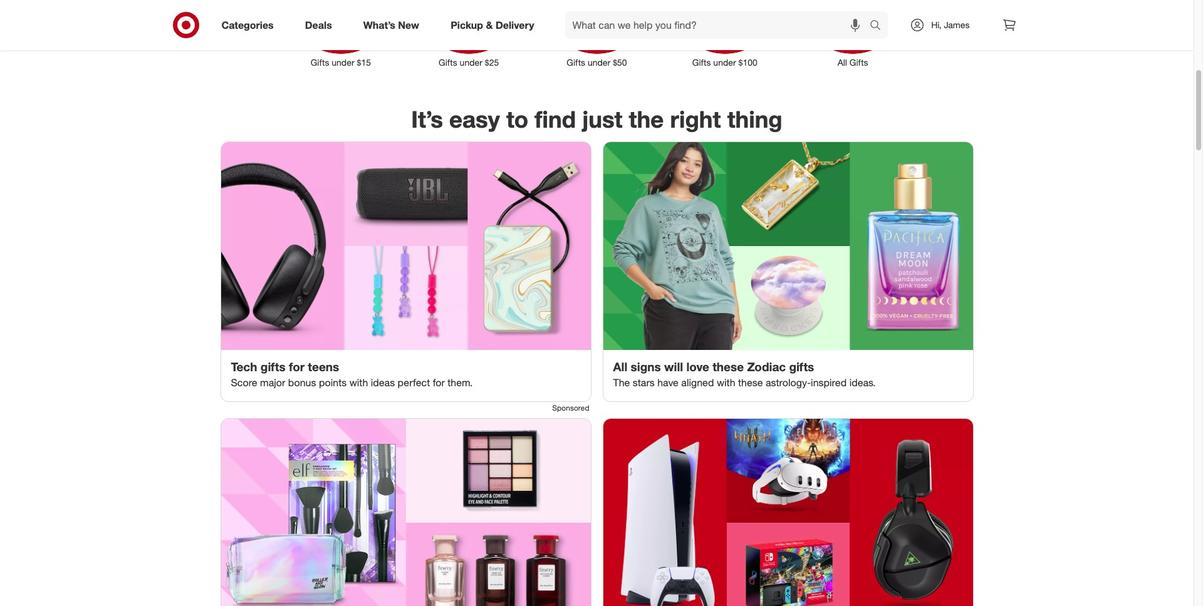 Task type: locate. For each thing, give the bounding box(es) containing it.
categories link
[[211, 11, 289, 39]]

0 vertical spatial these
[[713, 360, 744, 374]]

under
[[332, 57, 354, 68], [460, 57, 483, 68], [588, 57, 611, 68], [713, 57, 736, 68]]

the
[[613, 376, 630, 389]]

under inside "link"
[[332, 57, 354, 68]]

pickup & delivery
[[451, 19, 534, 31]]

new
[[398, 19, 419, 31]]

gifts under $25 link
[[405, 0, 533, 69]]

all for signs
[[613, 360, 628, 374]]

with inside all signs will love these zodiac gifts the stars have aligned with these astrology-inspired ideas.
[[717, 376, 735, 389]]

hi,
[[931, 19, 942, 30]]

gifts under $100
[[692, 57, 758, 68]]

score
[[231, 376, 257, 389]]

$100
[[739, 57, 758, 68]]

1 horizontal spatial gifts
[[789, 360, 814, 374]]

for left them.
[[433, 376, 445, 389]]

1 vertical spatial all
[[613, 360, 628, 374]]

$15
[[357, 57, 371, 68]]

5 gifts from the left
[[850, 57, 868, 68]]

0 vertical spatial all
[[838, 57, 847, 68]]

them.
[[448, 376, 473, 389]]

these down 'zodiac'
[[738, 376, 763, 389]]

2 with from the left
[[717, 376, 735, 389]]

under left $15
[[332, 57, 354, 68]]

gifts under $100 link
[[661, 0, 789, 69]]

3 under from the left
[[588, 57, 611, 68]]

gifts down deals link
[[311, 57, 329, 68]]

under for $25
[[460, 57, 483, 68]]

for up bonus on the bottom left of the page
[[289, 360, 305, 374]]

with left 'ideas'
[[349, 376, 368, 389]]

these right love
[[713, 360, 744, 374]]

0 horizontal spatial for
[[289, 360, 305, 374]]

1 with from the left
[[349, 376, 368, 389]]

major
[[260, 376, 285, 389]]

gifts inside "link"
[[311, 57, 329, 68]]

3 gifts from the left
[[567, 57, 585, 68]]

all signs will love these zodiac gifts the stars have aligned with these astrology-inspired ideas.
[[613, 360, 876, 389]]

gifts left $50
[[567, 57, 585, 68]]

gifts for gifts under $25
[[439, 57, 457, 68]]

gifts up astrology-
[[789, 360, 814, 374]]

all inside all signs will love these zodiac gifts the stars have aligned with these astrology-inspired ideas.
[[613, 360, 628, 374]]

hi, james
[[931, 19, 970, 30]]

gifts
[[261, 360, 286, 374], [789, 360, 814, 374]]

with right "aligned"
[[717, 376, 735, 389]]

astrology-
[[766, 376, 811, 389]]

0 horizontal spatial gifts
[[261, 360, 286, 374]]

0 horizontal spatial with
[[349, 376, 368, 389]]

1 under from the left
[[332, 57, 354, 68]]

love
[[687, 360, 709, 374]]

all gifts link
[[789, 0, 917, 69]]

1 horizontal spatial for
[[433, 376, 445, 389]]

1 gifts from the left
[[261, 360, 286, 374]]

all
[[838, 57, 847, 68], [613, 360, 628, 374]]

under left "$25"
[[460, 57, 483, 68]]

gifts under $50 link
[[533, 0, 661, 69]]

these
[[713, 360, 744, 374], [738, 376, 763, 389]]

gifts up major
[[261, 360, 286, 374]]

it's easy to find just the right thing
[[411, 106, 783, 134]]

1 horizontal spatial with
[[717, 376, 735, 389]]

gifts under $15 link
[[277, 0, 405, 69]]

2 gifts from the left
[[439, 57, 457, 68]]

2 gifts from the left
[[789, 360, 814, 374]]

2 under from the left
[[460, 57, 483, 68]]

under left $100
[[713, 57, 736, 68]]

1 gifts from the left
[[311, 57, 329, 68]]

4 under from the left
[[713, 57, 736, 68]]

gifts down search button
[[850, 57, 868, 68]]

4 gifts from the left
[[692, 57, 711, 68]]

gifts
[[311, 57, 329, 68], [439, 57, 457, 68], [567, 57, 585, 68], [692, 57, 711, 68], [850, 57, 868, 68]]

1 horizontal spatial all
[[838, 57, 847, 68]]

for
[[289, 360, 305, 374], [433, 376, 445, 389]]

categories
[[222, 19, 274, 31]]

0 horizontal spatial all
[[613, 360, 628, 374]]

pickup
[[451, 19, 483, 31]]

deals link
[[294, 11, 348, 39]]

tech gifts for teens score major bonus points with ideas perfect for them.
[[231, 360, 473, 389]]

gifts under $50
[[567, 57, 627, 68]]

with
[[349, 376, 368, 389], [717, 376, 735, 389]]

gifts for gifts under $50
[[567, 57, 585, 68]]

teens
[[308, 360, 339, 374]]

under left $50
[[588, 57, 611, 68]]

gifts down pickup
[[439, 57, 457, 68]]

zodiac
[[747, 360, 786, 374]]

gifts down what can we help you find? suggestions appear below search field
[[692, 57, 711, 68]]

what's
[[363, 19, 395, 31]]



Task type: vqa. For each thing, say whether or not it's contained in the screenshot.
the bottom order
no



Task type: describe. For each thing, give the bounding box(es) containing it.
under for $50
[[588, 57, 611, 68]]

easy
[[449, 106, 500, 134]]

bonus
[[288, 376, 316, 389]]

inspired
[[811, 376, 847, 389]]

thing
[[727, 106, 783, 134]]

1 vertical spatial for
[[433, 376, 445, 389]]

gifts inside tech gifts for teens score major bonus points with ideas perfect for them.
[[261, 360, 286, 374]]

under for $100
[[713, 57, 736, 68]]

deals
[[305, 19, 332, 31]]

will
[[664, 360, 683, 374]]

pickup & delivery link
[[440, 11, 550, 39]]

delivery
[[496, 19, 534, 31]]

ideas.
[[850, 376, 876, 389]]

right
[[670, 106, 721, 134]]

aligned
[[681, 376, 714, 389]]

gifts under $15
[[311, 57, 371, 68]]

under for $15
[[332, 57, 354, 68]]

signs
[[631, 360, 661, 374]]

stars
[[633, 376, 655, 389]]

it's
[[411, 106, 443, 134]]

1 vertical spatial these
[[738, 376, 763, 389]]

gifts for gifts under $100
[[692, 57, 711, 68]]

what's new
[[363, 19, 419, 31]]

gifts inside all signs will love these zodiac gifts the stars have aligned with these astrology-inspired ideas.
[[789, 360, 814, 374]]

to
[[506, 106, 528, 134]]

$25
[[485, 57, 499, 68]]

have
[[658, 376, 679, 389]]

the
[[629, 106, 664, 134]]

search
[[864, 20, 894, 32]]

gifts for gifts under $15
[[311, 57, 329, 68]]

points
[[319, 376, 347, 389]]

search button
[[864, 11, 894, 41]]

What can we help you find? suggestions appear below search field
[[565, 11, 873, 39]]

james
[[944, 19, 970, 30]]

just
[[582, 106, 623, 134]]

all for gifts
[[838, 57, 847, 68]]

what's new link
[[353, 11, 435, 39]]

$50
[[613, 57, 627, 68]]

ideas
[[371, 376, 395, 389]]

gifts under $25
[[439, 57, 499, 68]]

tech
[[231, 360, 257, 374]]

&
[[486, 19, 493, 31]]

with inside tech gifts for teens score major bonus points with ideas perfect for them.
[[349, 376, 368, 389]]

0 vertical spatial for
[[289, 360, 305, 374]]

find
[[535, 106, 576, 134]]

all gifts
[[838, 57, 868, 68]]

perfect
[[398, 376, 430, 389]]



